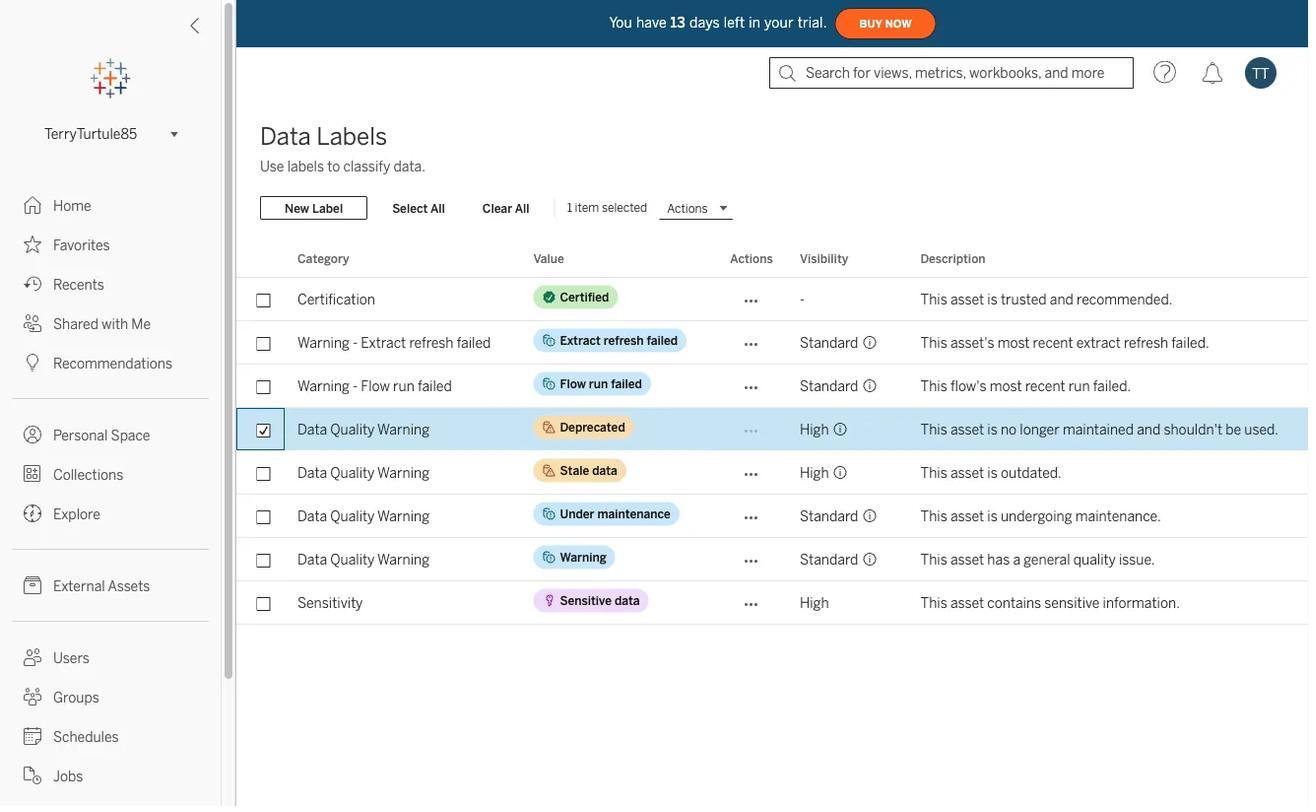 Task type: vqa. For each thing, say whether or not it's contained in the screenshot.
'By' in the LIST BOX
no



Task type: locate. For each thing, give the bounding box(es) containing it.
0 vertical spatial and
[[1050, 291, 1074, 307]]

4 quality from the top
[[330, 551, 375, 568]]

3 row from the top
[[237, 365, 1310, 408]]

asset left contains at right
[[951, 595, 985, 611]]

1 vertical spatial -
[[353, 335, 358, 351]]

0 vertical spatial most
[[998, 335, 1030, 351]]

is
[[988, 291, 998, 307], [988, 421, 998, 438], [988, 465, 998, 481], [988, 508, 998, 524]]

all right select
[[431, 201, 445, 215]]

1 standard from the top
[[800, 335, 859, 351]]

this asset is trusted and recommended.
[[921, 291, 1173, 307]]

stale data
[[560, 463, 618, 477]]

this left contains at right
[[921, 595, 948, 611]]

recommendations link
[[0, 343, 221, 382]]

is for undergoing
[[988, 508, 998, 524]]

undergoing
[[1001, 508, 1073, 524]]

favorites
[[53, 237, 110, 253]]

data for this asset is undergoing maintenance.
[[298, 508, 327, 524]]

stale
[[560, 463, 590, 477]]

1 high from the top
[[800, 421, 829, 438]]

personal
[[53, 427, 108, 443]]

- down the warning - extract refresh failed
[[353, 378, 358, 394]]

most right asset's
[[998, 335, 1030, 351]]

this asset is undergoing maintenance.
[[921, 508, 1162, 524]]

1 vertical spatial and
[[1137, 421, 1161, 438]]

buy
[[860, 17, 883, 30]]

row group
[[237, 278, 1310, 625]]

data inside data labels use labels to classify data.
[[260, 123, 311, 151]]

6 this from the top
[[921, 508, 948, 524]]

high
[[800, 421, 829, 438], [800, 465, 829, 481], [800, 595, 829, 611]]

personal space
[[53, 427, 150, 443]]

in
[[749, 15, 761, 31]]

data for this asset has a general quality issue.
[[298, 551, 327, 568]]

13
[[671, 15, 686, 31]]

most right flow's
[[990, 378, 1022, 394]]

0 vertical spatial high
[[800, 421, 829, 438]]

1 asset from the top
[[951, 291, 985, 307]]

recent up the longer
[[1026, 378, 1066, 394]]

5 row from the top
[[237, 451, 1310, 495]]

select all button
[[380, 196, 458, 220]]

new
[[285, 201, 309, 215]]

failed. up this asset is no longer maintained and shouldn't be used.
[[1094, 378, 1132, 394]]

this up this asset is outdated.
[[921, 421, 948, 438]]

select
[[392, 201, 428, 215]]

row
[[237, 278, 1310, 321], [237, 321, 1310, 365], [237, 365, 1310, 408], [237, 408, 1310, 451], [237, 451, 1310, 495], [237, 495, 1310, 538], [237, 538, 1310, 581], [237, 581, 1310, 625]]

navigation panel element
[[0, 59, 221, 806]]

warning
[[298, 335, 350, 351], [298, 378, 350, 394], [378, 421, 430, 438], [378, 465, 430, 481], [378, 508, 430, 524], [560, 550, 607, 564], [378, 551, 430, 568]]

flow down the warning - extract refresh failed
[[361, 378, 390, 394]]

is for outdated.
[[988, 465, 998, 481]]

1 vertical spatial actions
[[731, 251, 773, 266]]

and right the trusted
[[1050, 291, 1074, 307]]

standard for this asset is undergoing maintenance.
[[800, 508, 859, 524]]

- down visibility
[[800, 291, 805, 307]]

1 vertical spatial failed.
[[1094, 378, 1132, 394]]

1 vertical spatial recent
[[1026, 378, 1066, 394]]

row containing sensitivity
[[237, 581, 1310, 625]]

run down the warning - extract refresh failed
[[393, 378, 415, 394]]

this down description
[[921, 291, 948, 307]]

Search for views, metrics, workbooks, and more text field
[[770, 57, 1134, 89]]

1 quality from the top
[[330, 421, 375, 438]]

2 all from the left
[[515, 201, 530, 215]]

0 vertical spatial recent
[[1033, 335, 1074, 351]]

2 this from the top
[[921, 335, 948, 351]]

this left has
[[921, 551, 948, 568]]

sensitive
[[1045, 595, 1100, 611]]

this for this asset contains sensitive information.
[[921, 595, 948, 611]]

1 this from the top
[[921, 291, 948, 307]]

no
[[1001, 421, 1017, 438]]

with
[[102, 316, 128, 332]]

data for this asset is no longer maintained and shouldn't be used.
[[298, 421, 327, 438]]

run down this asset's most recent extract refresh failed.
[[1069, 378, 1091, 394]]

this left flow's
[[921, 378, 948, 394]]

1 horizontal spatial all
[[515, 201, 530, 215]]

2 row from the top
[[237, 321, 1310, 365]]

4 asset from the top
[[951, 508, 985, 524]]

grid
[[237, 240, 1310, 806]]

quality for this asset is outdated.
[[330, 465, 375, 481]]

you have 13 days left in your trial.
[[609, 15, 827, 31]]

1 all from the left
[[431, 201, 445, 215]]

shared
[[53, 316, 98, 332]]

8 row from the top
[[237, 581, 1310, 625]]

asset down description
[[951, 291, 985, 307]]

is down this asset is outdated.
[[988, 508, 998, 524]]

actions right the "selected"
[[667, 201, 708, 215]]

be
[[1226, 421, 1242, 438]]

data
[[592, 463, 618, 477], [615, 593, 640, 608]]

1 vertical spatial most
[[990, 378, 1022, 394]]

asset left no
[[951, 421, 985, 438]]

failed
[[647, 333, 678, 347], [457, 335, 491, 351], [611, 376, 642, 391], [418, 378, 452, 394]]

1 is from the top
[[988, 291, 998, 307]]

2 vertical spatial -
[[353, 378, 358, 394]]

0 horizontal spatial run
[[393, 378, 415, 394]]

is left the trusted
[[988, 291, 998, 307]]

this left outdated.
[[921, 465, 948, 481]]

1 item selected
[[567, 201, 648, 215]]

recommendations
[[53, 355, 173, 372]]

2 high from the top
[[800, 465, 829, 481]]

me
[[131, 316, 151, 332]]

data
[[260, 123, 311, 151], [298, 421, 327, 438], [298, 465, 327, 481], [298, 508, 327, 524], [298, 551, 327, 568]]

and left shouldn't
[[1137, 421, 1161, 438]]

0 vertical spatial data
[[592, 463, 618, 477]]

certified
[[560, 290, 609, 304]]

data quality warning for this asset is no longer maintained and shouldn't be used.
[[298, 421, 430, 438]]

5 asset from the top
[[951, 551, 985, 568]]

recents
[[53, 276, 104, 293]]

extract down certified
[[560, 333, 601, 347]]

2 data quality warning from the top
[[298, 465, 430, 481]]

0 horizontal spatial failed.
[[1094, 378, 1132, 394]]

2 asset from the top
[[951, 421, 985, 438]]

3 quality from the top
[[330, 508, 375, 524]]

flow up deprecated
[[560, 376, 586, 391]]

failed.
[[1172, 335, 1210, 351], [1094, 378, 1132, 394]]

4 standard from the top
[[800, 551, 859, 568]]

1 vertical spatial high
[[800, 465, 829, 481]]

and
[[1050, 291, 1074, 307], [1137, 421, 1161, 438]]

recent
[[1033, 335, 1074, 351], [1026, 378, 1066, 394]]

1 horizontal spatial and
[[1137, 421, 1161, 438]]

warning - extract refresh failed
[[298, 335, 491, 351]]

sensitivity
[[298, 595, 363, 611]]

1 horizontal spatial extract
[[560, 333, 601, 347]]

0 horizontal spatial all
[[431, 201, 445, 215]]

1 horizontal spatial run
[[589, 376, 608, 391]]

4 row from the top
[[237, 408, 1310, 451]]

asset for a
[[951, 551, 985, 568]]

is left no
[[988, 421, 998, 438]]

0 horizontal spatial actions
[[667, 201, 708, 215]]

2 vertical spatial high
[[800, 595, 829, 611]]

recent for extract
[[1033, 335, 1074, 351]]

visibility
[[800, 251, 849, 266]]

external assets
[[53, 578, 150, 594]]

failed. down the recommended.
[[1172, 335, 1210, 351]]

extract refresh failed
[[560, 333, 678, 347]]

refresh up 'flow run failed'
[[604, 333, 644, 347]]

recent down this asset is trusted and recommended.
[[1033, 335, 1074, 351]]

explore link
[[0, 494, 221, 533]]

data right sensitive
[[615, 593, 640, 608]]

0 vertical spatial actions
[[667, 201, 708, 215]]

data right stale
[[592, 463, 618, 477]]

shared with me
[[53, 316, 151, 332]]

used.
[[1245, 421, 1279, 438]]

item
[[575, 201, 599, 215]]

0 horizontal spatial and
[[1050, 291, 1074, 307]]

3 high from the top
[[800, 595, 829, 611]]

2 is from the top
[[988, 421, 998, 438]]

terryturtule85 button
[[36, 122, 184, 146]]

asset down this asset is outdated.
[[951, 508, 985, 524]]

1 vertical spatial data
[[615, 593, 640, 608]]

data quality warning for this asset is outdated.
[[298, 465, 430, 481]]

asset
[[951, 291, 985, 307], [951, 421, 985, 438], [951, 465, 985, 481], [951, 508, 985, 524], [951, 551, 985, 568], [951, 595, 985, 611]]

asset left outdated.
[[951, 465, 985, 481]]

4 this from the top
[[921, 421, 948, 438]]

1 row from the top
[[237, 278, 1310, 321]]

standard for this flow's most recent run failed.
[[800, 378, 859, 394]]

0 horizontal spatial extract
[[361, 335, 406, 351]]

all
[[431, 201, 445, 215], [515, 201, 530, 215]]

5 this from the top
[[921, 465, 948, 481]]

7 this from the top
[[921, 551, 948, 568]]

- down certification on the left of the page
[[353, 335, 358, 351]]

refresh up warning - flow run failed
[[409, 335, 454, 351]]

is left outdated.
[[988, 465, 998, 481]]

row containing warning - flow run failed
[[237, 365, 1310, 408]]

refresh right extract
[[1124, 335, 1169, 351]]

8 this from the top
[[921, 595, 948, 611]]

selected
[[602, 201, 648, 215]]

4 data quality warning from the top
[[298, 551, 430, 568]]

data quality warning
[[298, 421, 430, 438], [298, 465, 430, 481], [298, 508, 430, 524], [298, 551, 430, 568]]

3 is from the top
[[988, 465, 998, 481]]

recent for run
[[1026, 378, 1066, 394]]

most
[[998, 335, 1030, 351], [990, 378, 1022, 394]]

trusted
[[1001, 291, 1047, 307]]

4 is from the top
[[988, 508, 998, 524]]

2 standard from the top
[[800, 378, 859, 394]]

has
[[988, 551, 1010, 568]]

all inside select all button
[[431, 201, 445, 215]]

flow
[[560, 376, 586, 391], [361, 378, 390, 394]]

warning - flow run failed
[[298, 378, 452, 394]]

actions left visibility
[[731, 251, 773, 266]]

extract up warning - flow run failed
[[361, 335, 406, 351]]

actions button
[[659, 196, 734, 220]]

all for select all
[[431, 201, 445, 215]]

3 standard from the top
[[800, 508, 859, 524]]

extract
[[560, 333, 601, 347], [361, 335, 406, 351]]

1 horizontal spatial actions
[[731, 251, 773, 266]]

this left asset's
[[921, 335, 948, 351]]

is for trusted
[[988, 291, 998, 307]]

high for this asset is no longer maintained and shouldn't be used.
[[800, 421, 829, 438]]

6 asset from the top
[[951, 595, 985, 611]]

asset for undergoing
[[951, 508, 985, 524]]

quality
[[330, 421, 375, 438], [330, 465, 375, 481], [330, 508, 375, 524], [330, 551, 375, 568]]

asset for no
[[951, 421, 985, 438]]

certification
[[298, 291, 375, 307]]

run up deprecated
[[589, 376, 608, 391]]

1 horizontal spatial failed.
[[1172, 335, 1210, 351]]

3 data quality warning from the top
[[298, 508, 430, 524]]

favorites link
[[0, 225, 221, 264]]

external assets link
[[0, 566, 221, 605]]

labels
[[287, 158, 324, 174]]

schedules
[[53, 729, 119, 745]]

this for this asset has a general quality issue.
[[921, 551, 948, 568]]

this down this asset is outdated.
[[921, 508, 948, 524]]

1 data quality warning from the top
[[298, 421, 430, 438]]

refresh
[[604, 333, 644, 347], [409, 335, 454, 351], [1124, 335, 1169, 351]]

all right the clear
[[515, 201, 530, 215]]

asset left has
[[951, 551, 985, 568]]

assets
[[108, 578, 150, 594]]

3 asset from the top
[[951, 465, 985, 481]]

all inside clear all button
[[515, 201, 530, 215]]

collections link
[[0, 454, 221, 494]]

2 quality from the top
[[330, 465, 375, 481]]

extract
[[1077, 335, 1121, 351]]

3 this from the top
[[921, 378, 948, 394]]



Task type: describe. For each thing, give the bounding box(es) containing it.
1 horizontal spatial flow
[[560, 376, 586, 391]]

this for this asset is undergoing maintenance.
[[921, 508, 948, 524]]

information.
[[1103, 595, 1181, 611]]

this for this asset is outdated.
[[921, 465, 948, 481]]

terryturtule85
[[44, 126, 137, 142]]

left
[[724, 15, 745, 31]]

is for no
[[988, 421, 998, 438]]

data quality warning for this asset is undergoing maintenance.
[[298, 508, 430, 524]]

data for sensitivity
[[615, 593, 640, 608]]

- for warning - extract refresh failed
[[353, 335, 358, 351]]

quality for this asset is undergoing maintenance.
[[330, 508, 375, 524]]

standard for this asset has a general quality issue.
[[800, 551, 859, 568]]

grid containing certification
[[237, 240, 1310, 806]]

data quality warning for this asset has a general quality issue.
[[298, 551, 430, 568]]

space
[[111, 427, 150, 443]]

data labels use labels to classify data.
[[260, 123, 426, 174]]

schedules link
[[0, 716, 221, 756]]

all for clear all
[[515, 201, 530, 215]]

under maintenance
[[560, 507, 671, 521]]

sensitive
[[560, 593, 612, 608]]

standard for this asset's most recent extract refresh failed.
[[800, 335, 859, 351]]

asset for trusted
[[951, 291, 985, 307]]

data for data quality warning
[[592, 463, 618, 477]]

clear
[[483, 201, 513, 215]]

now
[[886, 17, 912, 30]]

high for this asset is outdated.
[[800, 465, 829, 481]]

this asset's most recent extract refresh failed.
[[921, 335, 1210, 351]]

this asset contains sensitive information.
[[921, 595, 1181, 611]]

deprecated
[[560, 420, 625, 434]]

this asset is no longer maintained and shouldn't be used.
[[921, 421, 1279, 438]]

0 horizontal spatial flow
[[361, 378, 390, 394]]

sensitive data
[[560, 593, 640, 608]]

2 horizontal spatial run
[[1069, 378, 1091, 394]]

row group containing certification
[[237, 278, 1310, 625]]

description
[[921, 251, 986, 266]]

this for this asset is trusted and recommended.
[[921, 291, 948, 307]]

1 horizontal spatial refresh
[[604, 333, 644, 347]]

clear all
[[483, 201, 530, 215]]

data for this asset is outdated.
[[298, 465, 327, 481]]

0 vertical spatial failed.
[[1172, 335, 1210, 351]]

home
[[53, 198, 91, 214]]

quality for this asset is no longer maintained and shouldn't be used.
[[330, 421, 375, 438]]

0 horizontal spatial refresh
[[409, 335, 454, 351]]

jobs
[[53, 768, 83, 784]]

asset's
[[951, 335, 995, 351]]

have
[[637, 15, 667, 31]]

recents link
[[0, 264, 221, 304]]

contains
[[988, 595, 1042, 611]]

shouldn't
[[1164, 421, 1223, 438]]

actions inside dropdown button
[[667, 201, 708, 215]]

days
[[690, 15, 720, 31]]

flow's
[[951, 378, 987, 394]]

maintained
[[1063, 421, 1134, 438]]

7 row from the top
[[237, 538, 1310, 581]]

general
[[1024, 551, 1071, 568]]

classify
[[343, 158, 391, 174]]

trial.
[[798, 15, 827, 31]]

longer
[[1020, 421, 1060, 438]]

outdated.
[[1001, 465, 1062, 481]]

shared with me link
[[0, 304, 221, 343]]

row containing warning - extract refresh failed
[[237, 321, 1310, 365]]

main navigation. press the up and down arrow keys to access links. element
[[0, 185, 221, 806]]

use
[[260, 158, 284, 174]]

buy now
[[860, 17, 912, 30]]

row containing certification
[[237, 278, 1310, 321]]

- for warning - flow run failed
[[353, 378, 358, 394]]

personal space link
[[0, 415, 221, 454]]

this asset is outdated.
[[921, 465, 1062, 481]]

under
[[560, 507, 595, 521]]

recommended.
[[1077, 291, 1173, 307]]

new label
[[285, 201, 343, 215]]

you
[[609, 15, 633, 31]]

issue.
[[1119, 551, 1156, 568]]

external
[[53, 578, 105, 594]]

this asset has a general quality issue.
[[921, 551, 1156, 568]]

6 row from the top
[[237, 495, 1310, 538]]

this for this asset's most recent extract refresh failed.
[[921, 335, 948, 351]]

data.
[[394, 158, 426, 174]]

buy now button
[[835, 8, 937, 39]]

users link
[[0, 638, 221, 677]]

maintenance
[[598, 507, 671, 521]]

actions inside grid
[[731, 251, 773, 266]]

category
[[298, 251, 349, 266]]

asset for sensitive
[[951, 595, 985, 611]]

your
[[765, 15, 794, 31]]

asset for outdated.
[[951, 465, 985, 481]]

2 horizontal spatial refresh
[[1124, 335, 1169, 351]]

new label button
[[260, 196, 368, 220]]

to
[[327, 158, 340, 174]]

most for flow's
[[990, 378, 1022, 394]]

this flow's most recent run failed.
[[921, 378, 1132, 394]]

groups link
[[0, 677, 221, 716]]

this for this flow's most recent run failed.
[[921, 378, 948, 394]]

groups
[[53, 689, 99, 706]]

flow run failed
[[560, 376, 642, 391]]

select all
[[392, 201, 445, 215]]

quality
[[1074, 551, 1116, 568]]

labels
[[316, 123, 387, 151]]

maintenance.
[[1076, 508, 1162, 524]]

this for this asset is no longer maintained and shouldn't be used.
[[921, 421, 948, 438]]

clear all button
[[470, 196, 543, 220]]

0 vertical spatial -
[[800, 291, 805, 307]]

label
[[312, 201, 343, 215]]

quality for this asset has a general quality issue.
[[330, 551, 375, 568]]

explore
[[53, 506, 100, 522]]

jobs link
[[0, 756, 221, 795]]

value
[[534, 251, 564, 266]]

1
[[567, 201, 572, 215]]

most for asset's
[[998, 335, 1030, 351]]

home link
[[0, 185, 221, 225]]



